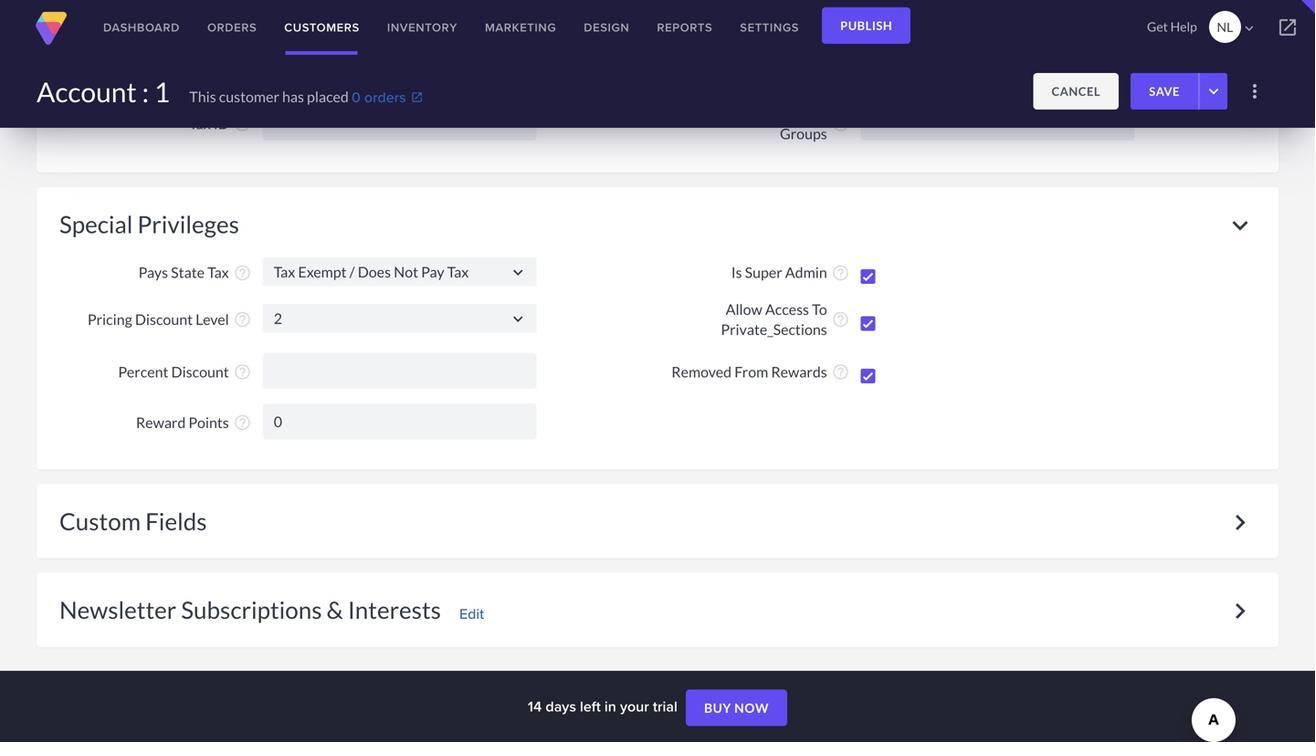 Task type: describe. For each thing, give the bounding box(es) containing it.
allow
[[726, 300, 762, 318]]

discount for help_outline
[[171, 363, 229, 381]]

login attempts help_outline
[[131, 71, 252, 89]]

subscriber for catalog subscriber help_outline
[[160, 37, 229, 55]]

tax inside pays state tax help_outline
[[207, 264, 229, 281]]

attempts
[[347, 69, 404, 87]]

access
[[765, 300, 809, 318]]

to
[[812, 300, 827, 318]]

placed
[[307, 87, 349, 105]]

save
[[1149, 84, 1180, 99]]

marketing
[[485, 19, 556, 36]]

publish button
[[822, 7, 911, 44]]

0 failed login attempts today.
[[263, 69, 446, 87]]

help_outline inside the email subscriber help_outline
[[832, 4, 850, 22]]

subscriptions
[[181, 596, 322, 624]]

help
[[1170, 19, 1197, 34]]

edit
[[459, 603, 484, 625]]

nl
[[1217, 19, 1233, 35]]

help_outline inside login attempts help_outline
[[233, 71, 252, 89]]

points
[[189, 414, 229, 431]]

help_outline inside id customers groups help_outline
[[832, 115, 850, 133]]

pays state tax help_outline
[[139, 264, 252, 282]]

 link
[[1260, 0, 1315, 55]]

help_outline inside percent discount help_outline
[[233, 363, 252, 381]]

attempts
[[169, 71, 229, 88]]

expand_more for custom fields
[[1225, 507, 1256, 538]]

more_vert
[[1244, 80, 1266, 102]]


[[1241, 20, 1257, 36]]

help_outline inside the allow access to private_sections help_outline
[[832, 311, 850, 329]]

trial
[[653, 696, 678, 717]]

help_outline inside tax id help_outline
[[233, 115, 252, 133]]

reward points help_outline
[[136, 414, 252, 432]]

removed
[[672, 363, 732, 381]]

now
[[734, 701, 769, 716]]

groups
[[780, 125, 827, 142]]

0 orders link
[[352, 86, 423, 108]]

rewards
[[771, 363, 827, 381]]

customer is anonymous help_outline
[[73, 3, 252, 22]]

is super admin help_outline
[[731, 264, 850, 282]]

private_sections
[[721, 321, 827, 339]]

removed from rewards help_outline
[[672, 363, 850, 381]]

custom fields
[[59, 507, 207, 536]]

catalog subscriber help_outline
[[108, 37, 252, 55]]

reward
[[136, 414, 186, 431]]

interests
[[348, 596, 441, 624]]

fields
[[145, 507, 207, 536]]

id inside id customers groups help_outline
[[739, 104, 754, 122]]

this customer has placed 0 orders
[[189, 86, 406, 108]]

failed
[[274, 69, 310, 87]]

buy
[[704, 701, 731, 716]]

admin
[[785, 264, 827, 281]]

level
[[196, 310, 229, 328]]

0 horizontal spatial 0
[[263, 69, 271, 87]]

account : 1
[[37, 75, 170, 108]]

orders
[[207, 19, 257, 36]]

this
[[189, 87, 216, 105]]

expand_more for special privileges
[[1225, 210, 1256, 241]]

 for private_sections
[[508, 310, 528, 329]]

account
[[37, 75, 137, 108]]

dashboard link
[[90, 0, 194, 55]]

tax inside tax id help_outline
[[189, 114, 211, 132]]


[[1277, 16, 1299, 38]]

special
[[59, 210, 133, 238]]

has
[[282, 87, 304, 105]]

super
[[745, 264, 782, 281]]

customer
[[73, 3, 136, 21]]

login
[[312, 69, 344, 87]]

inventory
[[387, 19, 458, 36]]

design
[[584, 19, 630, 36]]

settings
[[740, 19, 799, 36]]

&
[[327, 596, 343, 624]]

today.
[[407, 69, 446, 87]]

custom
[[59, 507, 141, 536]]

percent discount help_outline
[[118, 363, 252, 381]]

more_vert button
[[1237, 73, 1273, 110]]

1
[[154, 75, 170, 108]]



Task type: vqa. For each thing, say whether or not it's contained in the screenshot.
Subscriptions
yes



Task type: locate. For each thing, give the bounding box(es) containing it.
is
[[139, 3, 150, 21], [731, 264, 742, 281]]

email subscriber help_outline
[[720, 3, 850, 22]]

1 vertical spatial tax
[[207, 264, 229, 281]]

0 vertical spatial discount
[[135, 310, 193, 328]]

0
[[263, 69, 271, 87], [352, 86, 361, 108]]

help_outline inside 'customer is anonymous help_outline'
[[233, 4, 252, 22]]

customers inside id customers groups help_outline
[[757, 104, 827, 122]]

pays
[[139, 264, 168, 281]]

1 horizontal spatial subscriber
[[759, 3, 827, 21]]

pricing discount level help_outline
[[88, 310, 252, 329]]

orders
[[364, 86, 406, 108]]

in
[[604, 696, 616, 717]]

expand_more for newsletter subscriptions & interests
[[1225, 596, 1256, 627]]

0 vertical spatial 
[[508, 263, 528, 282]]

0 right placed
[[352, 86, 361, 108]]

id
[[739, 104, 754, 122], [214, 114, 229, 132]]

2 expand_more from the top
[[1225, 507, 1256, 538]]

save link
[[1131, 73, 1198, 110]]

 for help_outline
[[508, 263, 528, 282]]

tax id help_outline
[[189, 114, 252, 133]]

discount for level
[[135, 310, 193, 328]]

0 vertical spatial is
[[139, 3, 150, 21]]

help_outline right 'groups'
[[832, 115, 850, 133]]

help_outline right the rewards
[[832, 363, 850, 381]]

14 days left in your trial
[[528, 696, 681, 717]]

2  from the top
[[508, 310, 528, 329]]

discount down pays
[[135, 310, 193, 328]]

subscriber down anonymous
[[160, 37, 229, 55]]

0 horizontal spatial is
[[139, 3, 150, 21]]

:
[[142, 75, 149, 108]]

help_outline right to
[[832, 311, 850, 329]]

subscriber inside catalog subscriber help_outline
[[160, 37, 229, 55]]

expand_more
[[1225, 210, 1256, 241], [1225, 507, 1256, 538], [1225, 596, 1256, 627]]

0 vertical spatial subscriber
[[759, 3, 827, 21]]

0 left failed
[[263, 69, 271, 87]]

1 horizontal spatial customers
[[757, 104, 827, 122]]

days
[[546, 696, 576, 717]]

help_outline down customer
[[233, 115, 252, 133]]

special privileges
[[59, 210, 239, 238]]

get help
[[1147, 19, 1197, 34]]

14
[[528, 696, 542, 717]]

is up catalog
[[139, 3, 150, 21]]

1  from the top
[[508, 263, 528, 282]]

help_outline right points
[[233, 414, 252, 432]]

discount inside "pricing discount level help_outline"
[[135, 310, 193, 328]]

publish
[[840, 18, 892, 33]]

customers
[[284, 19, 360, 36], [757, 104, 827, 122]]

help_outline down the orders
[[233, 37, 252, 55]]

newsletter subscriptions & interests
[[59, 596, 446, 624]]

help_outline
[[233, 4, 252, 22], [832, 4, 850, 22], [233, 37, 252, 55], [233, 71, 252, 89], [233, 115, 252, 133], [832, 115, 850, 133], [233, 264, 252, 282], [832, 264, 850, 282], [233, 311, 252, 329], [832, 311, 850, 329], [233, 363, 252, 381], [832, 363, 850, 381], [233, 414, 252, 432]]

help_outline inside reward points help_outline
[[233, 414, 252, 432]]

allow access to private_sections help_outline
[[721, 300, 850, 339]]

pricing
[[88, 310, 132, 328]]

1 vertical spatial expand_more
[[1225, 507, 1256, 538]]

2 vertical spatial expand_more
[[1225, 596, 1256, 627]]

is inside 'customer is anonymous help_outline'
[[139, 3, 150, 21]]

1 vertical spatial is
[[731, 264, 742, 281]]

None text field
[[263, 353, 537, 389], [263, 404, 537, 440], [263, 353, 537, 389], [263, 404, 537, 440]]

0 horizontal spatial id
[[214, 114, 229, 132]]

1 horizontal spatial id
[[739, 104, 754, 122]]

subscriber inside the email subscriber help_outline
[[759, 3, 827, 21]]

customers up 'groups'
[[757, 104, 827, 122]]

1 expand_more from the top
[[1225, 210, 1256, 241]]

1 vertical spatial subscriber
[[160, 37, 229, 55]]

subscriber
[[759, 3, 827, 21], [160, 37, 229, 55]]

3 expand_more from the top
[[1225, 596, 1256, 627]]

subscriber right the email
[[759, 3, 827, 21]]

login
[[131, 71, 166, 88]]

is left super
[[731, 264, 742, 281]]

percent
[[118, 363, 168, 381]]

catalog
[[108, 37, 158, 55]]

is inside is super admin help_outline
[[731, 264, 742, 281]]

email
[[720, 3, 756, 21]]

subscriber for email subscriber help_outline
[[759, 3, 827, 21]]

reports
[[657, 19, 713, 36]]

id down this
[[214, 114, 229, 132]]

1 vertical spatial 
[[508, 310, 528, 329]]

discount inside percent discount help_outline
[[171, 363, 229, 381]]

0 vertical spatial tax
[[189, 114, 211, 132]]

anonymous
[[153, 3, 229, 21]]

customer
[[219, 87, 279, 105]]

customers up the login on the top left of page
[[284, 19, 360, 36]]

help_outline inside is super admin help_outline
[[832, 264, 850, 282]]

help_outline up reward points help_outline
[[233, 363, 252, 381]]

0 horizontal spatial customers
[[284, 19, 360, 36]]

cancel link
[[1033, 73, 1119, 110]]

help_outline right level
[[233, 311, 252, 329]]

state
[[171, 264, 205, 281]]

help_outline right state
[[233, 264, 252, 282]]

privileges
[[137, 210, 239, 238]]

0 vertical spatial customers
[[284, 19, 360, 36]]

1 vertical spatial discount
[[171, 363, 229, 381]]

discount
[[135, 310, 193, 328], [171, 363, 229, 381]]

help_outline right anonymous
[[233, 4, 252, 22]]

buy now link
[[686, 690, 787, 727]]

None text field
[[263, 257, 537, 286], [263, 304, 537, 333], [263, 257, 537, 286], [263, 304, 537, 333]]

id customers groups help_outline
[[736, 104, 850, 142]]

tax down this
[[189, 114, 211, 132]]

your
[[620, 696, 649, 717]]

buy now
[[704, 701, 769, 716]]

from
[[734, 363, 768, 381]]

help_outline inside pays state tax help_outline
[[233, 264, 252, 282]]

id inside tax id help_outline
[[214, 114, 229, 132]]

cancel
[[1052, 84, 1101, 99]]

nl 
[[1217, 19, 1257, 36]]

help_outline inside catalog subscriber help_outline
[[233, 37, 252, 55]]

tax
[[189, 114, 211, 132], [207, 264, 229, 281]]

discount up reward points help_outline
[[171, 363, 229, 381]]

help_outline inside removed from rewards help_outline
[[832, 363, 850, 381]]

1 horizontal spatial is
[[731, 264, 742, 281]]

id down settings
[[739, 104, 754, 122]]

1 horizontal spatial 0
[[352, 86, 361, 108]]

help_outline right settings
[[832, 4, 850, 22]]

get
[[1147, 19, 1168, 34]]

dashboard
[[103, 19, 180, 36]]

help_outline right this
[[233, 71, 252, 89]]

help_outline inside "pricing discount level help_outline"
[[233, 311, 252, 329]]

0 vertical spatial expand_more
[[1225, 210, 1256, 241]]

left
[[580, 696, 601, 717]]

newsletter
[[59, 596, 177, 624]]

edit link
[[459, 603, 484, 625]]


[[508, 263, 528, 282], [508, 310, 528, 329]]

1 vertical spatial customers
[[757, 104, 827, 122]]

0 horizontal spatial subscriber
[[160, 37, 229, 55]]

help_outline right admin
[[832, 264, 850, 282]]

tax right state
[[207, 264, 229, 281]]



